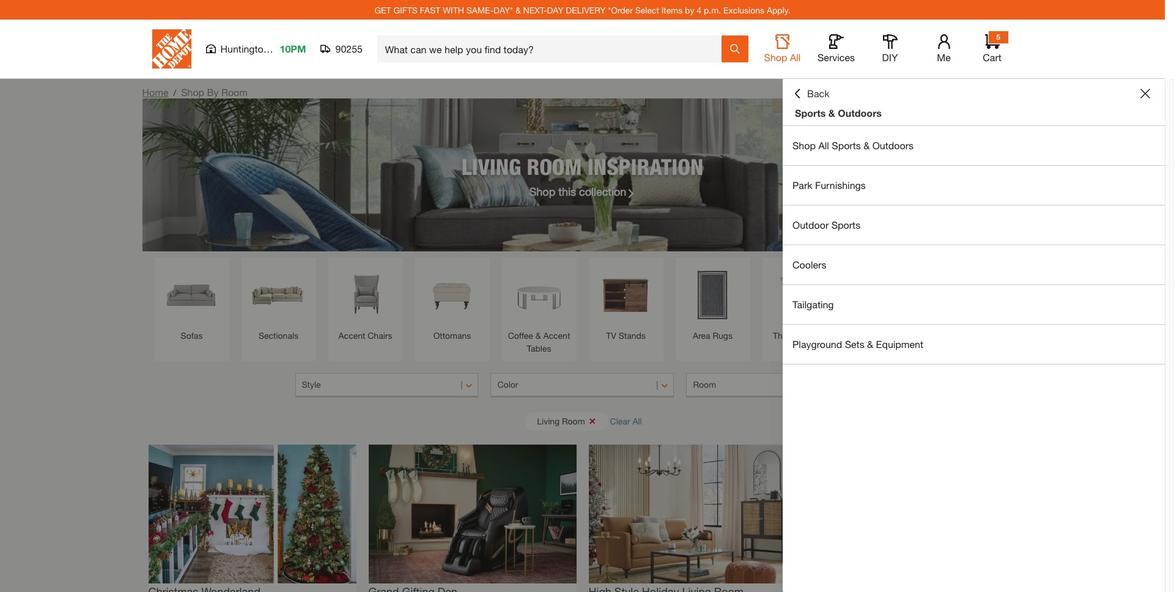 Task type: vqa. For each thing, say whether or not it's contained in the screenshot.
Installation's Fixture
no



Task type: describe. For each thing, give the bounding box(es) containing it.
all for shop all sports & outdoors
[[819, 139, 829, 151]]

shop for shop this collection
[[529, 184, 556, 198]]

me
[[937, 51, 951, 63]]

blankets
[[883, 330, 916, 341]]

1 vertical spatial sports
[[832, 139, 861, 151]]

home / shop by room
[[142, 86, 248, 98]]

tv
[[606, 330, 616, 341]]

curtains & drapes image
[[942, 264, 1005, 326]]

90255 button
[[321, 43, 363, 55]]

outdoors inside menu
[[873, 139, 914, 151]]

room button
[[687, 373, 870, 398]]

pillows
[[799, 330, 826, 341]]

equipment
[[876, 338, 924, 350]]

color
[[498, 379, 518, 390]]

day
[[547, 5, 564, 15]]

90255
[[335, 43, 363, 54]]

sets
[[845, 338, 865, 350]]

inspiration
[[588, 153, 704, 180]]

coolers link
[[783, 245, 1165, 284]]

back
[[807, 87, 830, 99]]

throw pillows
[[773, 330, 826, 341]]

sports & outdoors
[[795, 107, 882, 119]]

coffee
[[508, 330, 533, 341]]

throw for throw blankets
[[857, 330, 881, 341]]

furnishings
[[815, 179, 866, 191]]

coffee & accent tables image
[[508, 264, 570, 326]]

tv stands image
[[595, 264, 657, 326]]

tv stands link
[[595, 264, 657, 342]]

accent chairs link
[[334, 264, 397, 342]]

ottomans link
[[421, 264, 484, 342]]

shop for shop all sports & outdoors
[[793, 139, 816, 151]]

exclusions
[[724, 5, 765, 15]]

living room inspiration
[[462, 153, 704, 180]]

accent inside coffee & accent tables
[[543, 330, 570, 341]]

tv stands
[[606, 330, 646, 341]]

park furnishings link
[[783, 166, 1165, 205]]

playground sets & equipment
[[793, 338, 924, 350]]

day*
[[494, 5, 513, 15]]

sofas
[[181, 330, 203, 341]]

drawer close image
[[1141, 89, 1151, 98]]

menu containing shop all sports & outdoors
[[783, 126, 1165, 365]]

*order
[[608, 5, 633, 15]]

What can we help you find today? search field
[[385, 36, 721, 62]]

shop this collection link
[[529, 183, 636, 200]]

playground sets & equipment link
[[783, 325, 1165, 364]]

clear all button
[[610, 410, 642, 432]]

0 horizontal spatial park
[[272, 43, 292, 54]]

& down sports & outdoors
[[864, 139, 870, 151]]

room down area
[[693, 379, 716, 390]]

4
[[697, 5, 702, 15]]

all for clear all
[[633, 416, 642, 426]]

coffee & accent tables link
[[508, 264, 570, 355]]

throw blankets link
[[855, 264, 918, 342]]

home
[[142, 86, 169, 98]]

sectionals image
[[247, 264, 310, 326]]

apply.
[[767, 5, 791, 15]]

with
[[443, 5, 464, 15]]

color button
[[491, 373, 674, 398]]

services button
[[817, 34, 856, 64]]

tables
[[527, 343, 551, 354]]

feedback link image
[[1158, 207, 1174, 273]]

stands
[[619, 330, 646, 341]]

next-
[[523, 5, 547, 15]]

/
[[173, 87, 176, 98]]

shop all button
[[763, 34, 802, 64]]

5
[[997, 32, 1001, 42]]

outdoor sports link
[[783, 206, 1165, 245]]

gifts
[[394, 5, 418, 15]]

area rugs link
[[682, 264, 744, 342]]

by
[[685, 5, 695, 15]]

living for living room inspiration
[[462, 153, 521, 180]]

by
[[207, 86, 219, 98]]

rugs
[[713, 330, 733, 341]]

diy
[[882, 51, 898, 63]]

diy button
[[871, 34, 910, 64]]

clear
[[610, 416, 630, 426]]

clear all
[[610, 416, 642, 426]]

ottomans image
[[421, 264, 484, 326]]



Task type: locate. For each thing, give the bounding box(es) containing it.
sofas link
[[161, 264, 223, 342]]

2 throw from the left
[[857, 330, 881, 341]]

0 vertical spatial all
[[790, 51, 801, 63]]

& inside coffee & accent tables
[[536, 330, 541, 341]]

the home depot logo image
[[152, 29, 191, 69]]

p.m.
[[704, 5, 721, 15]]

collection
[[579, 184, 627, 198]]

shop right /
[[181, 86, 204, 98]]

1 horizontal spatial stretchy image image
[[369, 445, 577, 583]]

sports
[[795, 107, 826, 119], [832, 139, 861, 151], [832, 219, 861, 231]]

living room button
[[525, 412, 608, 430]]

shop up park furnishings
[[793, 139, 816, 151]]

1 accent from the left
[[339, 330, 365, 341]]

shop inside button
[[764, 51, 788, 63]]

sports down sports & outdoors
[[832, 139, 861, 151]]

park
[[272, 43, 292, 54], [793, 179, 813, 191]]

living room
[[537, 416, 585, 426]]

all right clear
[[633, 416, 642, 426]]

sports down back button on the top right of the page
[[795, 107, 826, 119]]

throw inside throw pillows "link"
[[773, 330, 797, 341]]

shop for shop all
[[764, 51, 788, 63]]

2 horizontal spatial all
[[819, 139, 829, 151]]

get gifts fast with same-day* & next-day delivery *order select items by 4 p.m. exclusions apply.
[[375, 5, 791, 15]]

2 stretchy image image from the left
[[369, 445, 577, 583]]

2 vertical spatial sports
[[832, 219, 861, 231]]

room up "this"
[[527, 153, 582, 180]]

same-
[[467, 5, 494, 15]]

area rugs
[[693, 330, 733, 341]]

services
[[818, 51, 855, 63]]

& right day*
[[516, 5, 521, 15]]

all
[[790, 51, 801, 63], [819, 139, 829, 151], [633, 416, 642, 426]]

accent
[[339, 330, 365, 341], [543, 330, 570, 341]]

accent chairs image
[[334, 264, 397, 326]]

2 vertical spatial all
[[633, 416, 642, 426]]

accent left chairs
[[339, 330, 365, 341]]

items
[[662, 5, 683, 15]]

sectionals
[[259, 330, 299, 341]]

home link
[[142, 86, 169, 98]]

room down the color button
[[562, 416, 585, 426]]

tailgating link
[[783, 285, 1165, 324]]

throw pillows link
[[769, 264, 831, 342]]

0 vertical spatial sports
[[795, 107, 826, 119]]

shop all sports & outdoors link
[[783, 126, 1165, 165]]

living inside button
[[537, 416, 560, 426]]

outdoor
[[793, 219, 829, 231]]

delivery
[[566, 5, 606, 15]]

tailgating
[[793, 298, 834, 310]]

ottomans
[[433, 330, 471, 341]]

accent chairs
[[339, 330, 392, 341]]

sports right 'outdoor'
[[832, 219, 861, 231]]

2 horizontal spatial stretchy image image
[[589, 445, 797, 583]]

all down sports & outdoors
[[819, 139, 829, 151]]

shop all sports & outdoors
[[793, 139, 914, 151]]

& right sets
[[867, 338, 874, 350]]

menu
[[783, 126, 1165, 365]]

huntington park
[[221, 43, 292, 54]]

fast
[[420, 5, 441, 15]]

living for living room
[[537, 416, 560, 426]]

park furnishings
[[793, 179, 866, 191]]

throw inside throw blankets 'link'
[[857, 330, 881, 341]]

outdoor sports
[[793, 219, 861, 231]]

0 horizontal spatial stretchy image image
[[148, 445, 356, 583]]

0 horizontal spatial accent
[[339, 330, 365, 341]]

shop all
[[764, 51, 801, 63]]

park inside park furnishings link
[[793, 179, 813, 191]]

accent up tables
[[543, 330, 570, 341]]

park left furnishings
[[793, 179, 813, 191]]

all for shop all
[[790, 51, 801, 63]]

1 horizontal spatial all
[[790, 51, 801, 63]]

0 horizontal spatial living
[[462, 153, 521, 180]]

playground
[[793, 338, 842, 350]]

cart
[[983, 51, 1002, 63]]

throw for throw pillows
[[773, 330, 797, 341]]

shop down apply.
[[764, 51, 788, 63]]

1 throw from the left
[[773, 330, 797, 341]]

0 horizontal spatial throw
[[773, 330, 797, 341]]

0 horizontal spatial all
[[633, 416, 642, 426]]

1 horizontal spatial living
[[537, 416, 560, 426]]

get
[[375, 5, 391, 15]]

outdoors
[[838, 107, 882, 119], [873, 139, 914, 151]]

style button
[[295, 373, 479, 398]]

1 stretchy image image from the left
[[148, 445, 356, 583]]

throw pillows image
[[769, 264, 831, 326]]

1 vertical spatial outdoors
[[873, 139, 914, 151]]

throw blankets
[[857, 330, 916, 341]]

throw blankets image
[[855, 264, 918, 326]]

all up back button on the top right of the page
[[790, 51, 801, 63]]

throw left "pillows"
[[773, 330, 797, 341]]

1 vertical spatial living
[[537, 416, 560, 426]]

room right by
[[221, 86, 248, 98]]

style
[[302, 379, 321, 390]]

living
[[462, 153, 521, 180], [537, 416, 560, 426]]

shop
[[764, 51, 788, 63], [181, 86, 204, 98], [793, 139, 816, 151], [529, 184, 556, 198]]

& up tables
[[536, 330, 541, 341]]

0 vertical spatial outdoors
[[838, 107, 882, 119]]

0 vertical spatial living
[[462, 153, 521, 180]]

&
[[516, 5, 521, 15], [829, 107, 835, 119], [864, 139, 870, 151], [536, 330, 541, 341], [867, 338, 874, 350]]

cart 5
[[983, 32, 1002, 63]]

me button
[[925, 34, 964, 64]]

park right huntington
[[272, 43, 292, 54]]

area rugs image
[[682, 264, 744, 326]]

1 horizontal spatial throw
[[857, 330, 881, 341]]

area
[[693, 330, 711, 341]]

sofas image
[[161, 264, 223, 326]]

select
[[635, 5, 659, 15]]

0 vertical spatial park
[[272, 43, 292, 54]]

1 vertical spatial all
[[819, 139, 829, 151]]

sectionals link
[[247, 264, 310, 342]]

1 horizontal spatial park
[[793, 179, 813, 191]]

room
[[221, 86, 248, 98], [527, 153, 582, 180], [693, 379, 716, 390], [562, 416, 585, 426]]

2 accent from the left
[[543, 330, 570, 341]]

this
[[559, 184, 576, 198]]

coffee & accent tables
[[508, 330, 570, 354]]

chairs
[[368, 330, 392, 341]]

shop this collection
[[529, 184, 627, 198]]

10pm
[[280, 43, 306, 54]]

shop left "this"
[[529, 184, 556, 198]]

all inside menu
[[819, 139, 829, 151]]

1 vertical spatial park
[[793, 179, 813, 191]]

throw left blankets at right
[[857, 330, 881, 341]]

& down back
[[829, 107, 835, 119]]

coolers
[[793, 259, 827, 270]]

1 horizontal spatial accent
[[543, 330, 570, 341]]

3 stretchy image image from the left
[[589, 445, 797, 583]]

stretchy image image
[[148, 445, 356, 583], [369, 445, 577, 583], [589, 445, 797, 583]]

back button
[[793, 87, 830, 100]]



